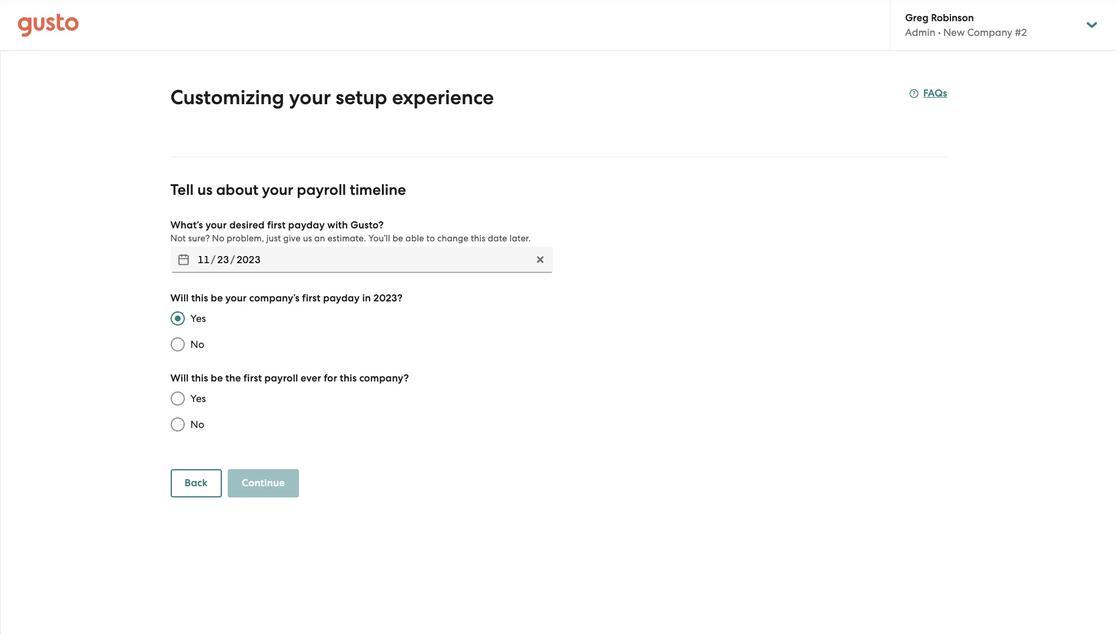 Task type: vqa. For each thing, say whether or not it's contained in the screenshot.
the affects on the top left of the page
no



Task type: locate. For each thing, give the bounding box(es) containing it.
yes up no option
[[190, 393, 206, 404]]

us left an
[[303, 233, 312, 244]]

able
[[406, 233, 424, 244]]

1 yes from the top
[[190, 313, 206, 324]]

setup
[[336, 85, 387, 110]]

payroll
[[297, 181, 346, 199], [265, 372, 298, 384]]

2 will from the top
[[170, 372, 189, 384]]

payday left in
[[323, 292, 360, 304]]

1 horizontal spatial /
[[230, 254, 235, 266]]

no down yes radio
[[190, 339, 205, 350]]

will this be the first payroll ever for this company?
[[170, 372, 409, 384]]

no
[[212, 233, 224, 244], [190, 339, 205, 350], [190, 419, 205, 430]]

will up yes option
[[170, 372, 189, 384]]

No radio
[[165, 412, 190, 437]]

0 vertical spatial no
[[212, 233, 224, 244]]

/
[[211, 254, 216, 266], [230, 254, 235, 266]]

first
[[267, 219, 286, 231], [302, 292, 321, 304], [244, 372, 262, 384]]

1 vertical spatial first
[[302, 292, 321, 304]]

payday
[[288, 219, 325, 231], [323, 292, 360, 304]]

Month (mm) field
[[196, 250, 211, 269]]

2 vertical spatial be
[[211, 372, 223, 384]]

be for will this be the first payroll ever for this company?
[[211, 372, 223, 384]]

this left date
[[471, 233, 486, 244]]

experience
[[392, 85, 494, 110]]

company?
[[359, 372, 409, 384]]

payday inside what's your desired first payday with gusto? not sure? no problem, just give us an estimate. you'll be able to change this date later.
[[288, 219, 325, 231]]

will
[[170, 292, 189, 304], [170, 372, 189, 384]]

your inside what's your desired first payday with gusto? not sure? no problem, just give us an estimate. you'll be able to change this date later.
[[206, 219, 227, 231]]

2 horizontal spatial first
[[302, 292, 321, 304]]

No radio
[[165, 331, 190, 357]]

your left setup
[[289, 85, 331, 110]]

change
[[437, 233, 469, 244]]

1 vertical spatial us
[[303, 233, 312, 244]]

Day (dd) field
[[216, 250, 230, 269]]

first right the
[[244, 372, 262, 384]]

us right tell
[[197, 181, 213, 199]]

give
[[283, 233, 301, 244]]

payroll up the "with"
[[297, 181, 346, 199]]

your right about on the left top of the page
[[262, 181, 293, 199]]

robinson
[[931, 12, 974, 24]]

yes up no radio
[[190, 313, 206, 324]]

no down yes option
[[190, 419, 205, 430]]

home image
[[18, 13, 79, 37]]

us
[[197, 181, 213, 199], [303, 233, 312, 244]]

be left the
[[211, 372, 223, 384]]

1 vertical spatial be
[[211, 292, 223, 304]]

0 vertical spatial yes
[[190, 313, 206, 324]]

this inside what's your desired first payday with gusto? not sure? no problem, just give us an estimate. you'll be able to change this date later.
[[471, 233, 486, 244]]

1 vertical spatial will
[[170, 372, 189, 384]]

be down day (dd) field
[[211, 292, 223, 304]]

be left able
[[393, 233, 403, 244]]

will this be your company's first payday in 2023?
[[170, 292, 403, 304]]

Yes radio
[[165, 386, 190, 412]]

1 / from the left
[[211, 254, 216, 266]]

in
[[362, 292, 371, 304]]

first inside what's your desired first payday with gusto? not sure? no problem, just give us an estimate. you'll be able to change this date later.
[[267, 219, 286, 231]]

0 vertical spatial will
[[170, 292, 189, 304]]

1 vertical spatial no
[[190, 339, 205, 350]]

/ down problem,
[[230, 254, 235, 266]]

0 horizontal spatial first
[[244, 372, 262, 384]]

/ left year (yyyy) field
[[211, 254, 216, 266]]

later.
[[510, 233, 531, 244]]

2 vertical spatial first
[[244, 372, 262, 384]]

about
[[216, 181, 258, 199]]

first right company's in the top of the page
[[302, 292, 321, 304]]

1 horizontal spatial first
[[267, 219, 286, 231]]

admin
[[906, 26, 936, 38]]

yes
[[190, 313, 206, 324], [190, 393, 206, 404]]

#2
[[1015, 26, 1027, 38]]

0 horizontal spatial us
[[197, 181, 213, 199]]

be
[[393, 233, 403, 244], [211, 292, 223, 304], [211, 372, 223, 384]]

your up sure?
[[206, 219, 227, 231]]

tell
[[170, 181, 194, 199]]

1 vertical spatial yes
[[190, 393, 206, 404]]

back
[[185, 477, 208, 489]]

your left company's in the top of the page
[[225, 292, 247, 304]]

your
[[289, 85, 331, 110], [262, 181, 293, 199], [206, 219, 227, 231], [225, 292, 247, 304]]

us inside what's your desired first payday with gusto? not sure? no problem, just give us an estimate. you'll be able to change this date later.
[[303, 233, 312, 244]]

date
[[488, 233, 508, 244]]

will for will this be your company's first payday in 2023?
[[170, 292, 189, 304]]

sure?
[[188, 233, 210, 244]]

to
[[427, 233, 435, 244]]

this
[[471, 233, 486, 244], [191, 292, 208, 304], [191, 372, 208, 384], [340, 372, 357, 384]]

for
[[324, 372, 337, 384]]

greg
[[906, 12, 929, 24]]

0 vertical spatial payroll
[[297, 181, 346, 199]]

0 vertical spatial first
[[267, 219, 286, 231]]

2 yes from the top
[[190, 393, 206, 404]]

1 horizontal spatial us
[[303, 233, 312, 244]]

no right sure?
[[212, 233, 224, 244]]

0 horizontal spatial /
[[211, 254, 216, 266]]

1 will from the top
[[170, 292, 189, 304]]

0 vertical spatial be
[[393, 233, 403, 244]]

2 vertical spatial no
[[190, 419, 205, 430]]

payroll left ever
[[265, 372, 298, 384]]

payday up an
[[288, 219, 325, 231]]

first up just
[[267, 219, 286, 231]]

no inside what's your desired first payday with gusto? not sure? no problem, just give us an estimate. you'll be able to change this date later.
[[212, 233, 224, 244]]

will up yes radio
[[170, 292, 189, 304]]

tell us about your payroll timeline
[[170, 181, 406, 199]]

customizing
[[170, 85, 284, 110]]

0 vertical spatial payday
[[288, 219, 325, 231]]



Task type: describe. For each thing, give the bounding box(es) containing it.
greg robinson admin • new company #2
[[906, 12, 1027, 38]]

desired
[[229, 219, 265, 231]]

0 vertical spatial us
[[197, 181, 213, 199]]

no for the
[[190, 419, 205, 430]]

2023?
[[374, 292, 403, 304]]

2 / from the left
[[230, 254, 235, 266]]

with
[[327, 219, 348, 231]]

ever
[[301, 372, 321, 384]]

Year (yyyy) field
[[235, 250, 262, 269]]

this down month (mm) field
[[191, 292, 208, 304]]

new
[[944, 26, 965, 38]]

this left the
[[191, 372, 208, 384]]

customizing your setup experience
[[170, 85, 494, 110]]

1 vertical spatial payroll
[[265, 372, 298, 384]]

you'll
[[369, 233, 390, 244]]

timeline
[[350, 181, 406, 199]]

be for will this be your company's first payday in 2023?
[[211, 292, 223, 304]]

not
[[170, 233, 186, 244]]

what's your desired first payday with gusto? not sure? no problem, just give us an estimate. you'll be able to change this date later.
[[170, 219, 531, 244]]

faqs button
[[909, 87, 948, 101]]

•
[[938, 26, 941, 38]]

company
[[968, 26, 1013, 38]]

Yes radio
[[165, 306, 190, 331]]

company's
[[249, 292, 300, 304]]

yes for the
[[190, 393, 206, 404]]

estimate.
[[328, 233, 366, 244]]

will for will this be the first payroll ever for this company?
[[170, 372, 189, 384]]

just
[[266, 233, 281, 244]]

the
[[225, 372, 241, 384]]

this right for
[[340, 372, 357, 384]]

1 vertical spatial payday
[[323, 292, 360, 304]]

back button
[[170, 469, 222, 498]]

yes for your
[[190, 313, 206, 324]]

no for your
[[190, 339, 205, 350]]

what's
[[170, 219, 203, 231]]

gusto?
[[351, 219, 384, 231]]

faqs
[[924, 87, 948, 100]]

problem,
[[227, 233, 264, 244]]

an
[[314, 233, 325, 244]]

be inside what's your desired first payday with gusto? not sure? no problem, just give us an estimate. you'll be able to change this date later.
[[393, 233, 403, 244]]



